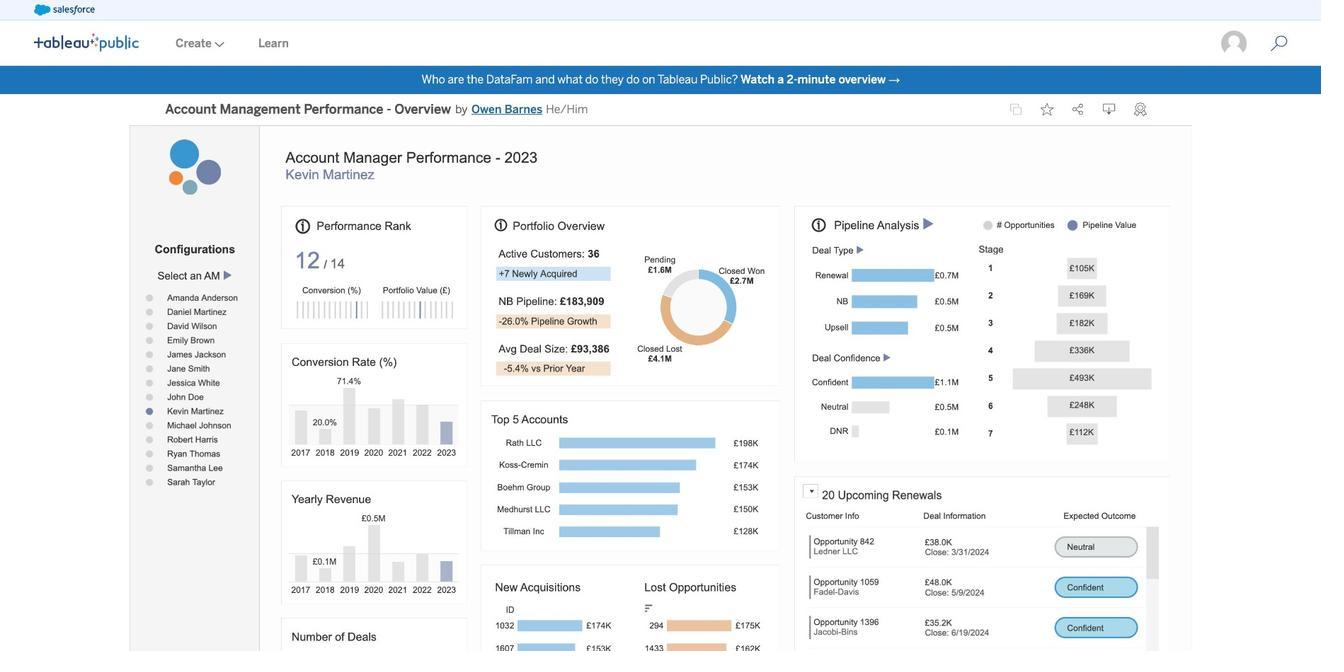 Task type: locate. For each thing, give the bounding box(es) containing it.
nominate for viz of the day image
[[1134, 102, 1147, 116]]

logo image
[[34, 33, 139, 51]]

salesforce logo image
[[34, 4, 95, 16]]

go to search image
[[1254, 35, 1305, 52]]



Task type: vqa. For each thing, say whether or not it's contained in the screenshot.
Median with Quartiles's with
no



Task type: describe. For each thing, give the bounding box(es) containing it.
create image
[[212, 42, 224, 47]]

favorite button image
[[1041, 103, 1053, 116]]

disabled by author image
[[1010, 103, 1022, 116]]

gary.orlando image
[[1220, 30, 1248, 57]]



